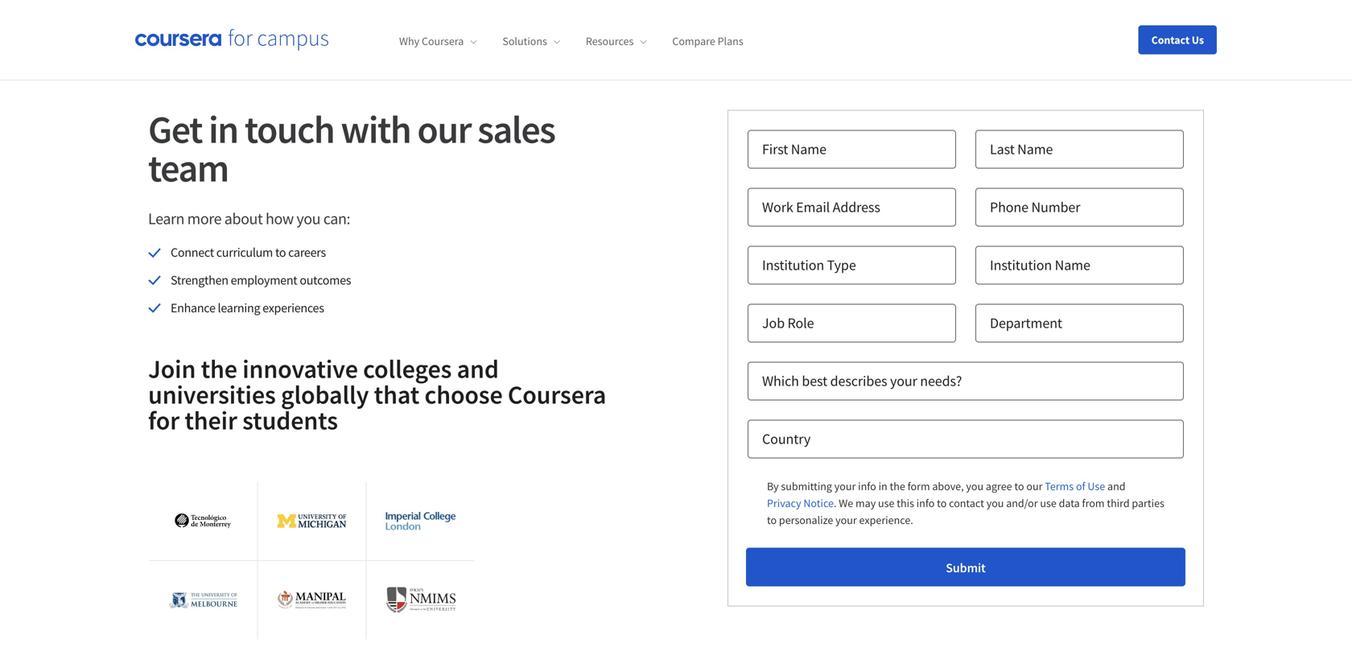 Task type: locate. For each thing, give the bounding box(es) containing it.
department
[[990, 314, 1063, 332]]

0 horizontal spatial the
[[201, 353, 237, 385]]

your up . we
[[835, 479, 856, 494]]

careers
[[288, 244, 326, 261]]

the
[[201, 353, 237, 385], [890, 479, 906, 494]]

0 horizontal spatial and
[[457, 353, 499, 385]]

last
[[990, 140, 1015, 158]]

institution
[[763, 256, 825, 274], [990, 256, 1053, 274]]

join
[[148, 353, 196, 385]]

0 vertical spatial info
[[859, 479, 877, 494]]

coursera for campus image
[[135, 29, 329, 51]]

1 vertical spatial and
[[1108, 479, 1126, 494]]

work email address
[[763, 198, 881, 216]]

contact us button
[[1139, 25, 1218, 54]]

1 vertical spatial in
[[879, 479, 888, 494]]

your left 'needs?'
[[891, 372, 918, 390]]

learn more about how you can:
[[148, 209, 350, 229]]

1 use from the left
[[879, 496, 895, 511]]

use up experience.
[[879, 496, 895, 511]]

the up this
[[890, 479, 906, 494]]

0 horizontal spatial in
[[209, 105, 238, 153]]

by submitting your info in the form above, you agree to our terms of use and privacy notice
[[767, 479, 1128, 511]]

1 vertical spatial you
[[967, 479, 984, 494]]

strengthen employment outcomes
[[171, 272, 351, 288]]

1 horizontal spatial use
[[1041, 496, 1057, 511]]

your inside the by submitting your info in the form above, you agree to our terms of use and privacy notice
[[835, 479, 856, 494]]

2 horizontal spatial you
[[987, 496, 1004, 511]]

strengthen
[[171, 272, 228, 288]]

Institution Name text field
[[976, 246, 1185, 285]]

use
[[1088, 479, 1106, 494]]

0 horizontal spatial to
[[275, 244, 286, 261]]

0 vertical spatial you
[[297, 209, 321, 229]]

manipal university image
[[277, 590, 347, 610]]

you
[[297, 209, 321, 229], [967, 479, 984, 494], [987, 496, 1004, 511]]

number
[[1032, 198, 1081, 216]]

you inside . we may use this info to contact you and/or use data from third parties to personalize your experience.
[[987, 496, 1004, 511]]

0 horizontal spatial name
[[791, 140, 827, 158]]

can:
[[324, 209, 350, 229]]

in
[[209, 105, 238, 153], [879, 479, 888, 494]]

the inside join the innovative colleges and universities globally that choose coursera for their students
[[201, 353, 237, 385]]

and up third
[[1108, 479, 1126, 494]]

2 vertical spatial to
[[767, 513, 777, 528]]

0 vertical spatial the
[[201, 353, 237, 385]]

1 horizontal spatial in
[[879, 479, 888, 494]]

and right colleges
[[457, 353, 499, 385]]

and
[[457, 353, 499, 385], [1108, 479, 1126, 494]]

. we
[[834, 496, 854, 511]]

data
[[1059, 496, 1080, 511]]

above,
[[933, 479, 964, 494]]

name for first name
[[791, 140, 827, 158]]

name
[[791, 140, 827, 158], [1018, 140, 1054, 158], [1055, 256, 1091, 274]]

our up and/or
[[1027, 479, 1043, 494]]

for
[[148, 404, 180, 436]]

to left careers
[[275, 244, 286, 261]]

choose
[[425, 378, 503, 411]]

connect curriculum to careers
[[171, 244, 326, 261]]

get in touch with our sales team
[[148, 105, 555, 192]]

to
[[275, 244, 286, 261], [937, 496, 947, 511], [767, 513, 777, 528]]

1 horizontal spatial institution
[[990, 256, 1053, 274]]

institution type
[[763, 256, 857, 274]]

name right the 'first'
[[791, 140, 827, 158]]

outcomes
[[300, 272, 351, 288]]

1 horizontal spatial info
[[917, 496, 935, 511]]

0 horizontal spatial coursera
[[422, 34, 464, 48]]

our
[[417, 105, 471, 153], [1027, 479, 1043, 494]]

Last Name text field
[[976, 130, 1185, 169]]

1 vertical spatial your
[[835, 479, 856, 494]]

to down above,
[[937, 496, 947, 511]]

name for last name
[[1018, 140, 1054, 158]]

institution up department
[[990, 256, 1053, 274]]

1 horizontal spatial the
[[890, 479, 906, 494]]

info down form
[[917, 496, 935, 511]]

connect
[[171, 244, 214, 261]]

0 vertical spatial and
[[457, 353, 499, 385]]

in inside get in touch with our sales team
[[209, 105, 238, 153]]

use left data
[[1041, 496, 1057, 511]]

why coursera link
[[399, 34, 477, 48]]

use
[[879, 496, 895, 511], [1041, 496, 1057, 511]]

1 horizontal spatial our
[[1027, 479, 1043, 494]]

describes
[[831, 372, 888, 390]]

1 vertical spatial to
[[937, 496, 947, 511]]

from
[[1083, 496, 1105, 511]]

info up may
[[859, 479, 877, 494]]

address
[[833, 198, 881, 216]]

to down privacy notice link at the bottom right of the page
[[767, 513, 777, 528]]

1 vertical spatial the
[[890, 479, 906, 494]]

you inside the by submitting your info in the form above, you agree to our terms of use and privacy notice
[[967, 479, 984, 494]]

phone number
[[990, 198, 1081, 216]]

our right with
[[417, 105, 471, 153]]

our inside the by submitting your info in the form above, you agree to our terms of use and privacy notice
[[1027, 479, 1043, 494]]

job
[[763, 314, 785, 332]]

touch
[[245, 105, 334, 153]]

0 horizontal spatial our
[[417, 105, 471, 153]]

solutions link
[[503, 34, 560, 48]]

get
[[148, 105, 202, 153]]

students
[[242, 404, 338, 436]]

2 use from the left
[[1041, 496, 1057, 511]]

coursera
[[422, 34, 464, 48], [508, 378, 607, 411]]

first name
[[763, 140, 827, 158]]

phone
[[990, 198, 1029, 216]]

info inside the by submitting your info in the form above, you agree to our terms of use and privacy notice
[[859, 479, 877, 494]]

2 institution from the left
[[990, 256, 1053, 274]]

about
[[224, 209, 263, 229]]

Phone Number telephone field
[[976, 188, 1185, 227]]

you down agree to
[[987, 496, 1004, 511]]

1 vertical spatial our
[[1027, 479, 1043, 494]]

1 horizontal spatial name
[[1018, 140, 1054, 158]]

0 vertical spatial to
[[275, 244, 286, 261]]

us
[[1192, 33, 1205, 47]]

1 horizontal spatial you
[[967, 479, 984, 494]]

in up experience.
[[879, 479, 888, 494]]

by
[[767, 479, 779, 494]]

name right last
[[1018, 140, 1054, 158]]

contact us
[[1152, 33, 1205, 47]]

1 vertical spatial coursera
[[508, 378, 607, 411]]

how
[[266, 209, 294, 229]]

1 institution from the left
[[763, 256, 825, 274]]

0 horizontal spatial use
[[879, 496, 895, 511]]

0 vertical spatial our
[[417, 105, 471, 153]]

and inside the by submitting your info in the form above, you agree to our terms of use and privacy notice
[[1108, 479, 1126, 494]]

2 horizontal spatial to
[[937, 496, 947, 511]]

1 vertical spatial info
[[917, 496, 935, 511]]

0 horizontal spatial institution
[[763, 256, 825, 274]]

institution left type
[[763, 256, 825, 274]]

experiences
[[263, 300, 324, 316]]

0 horizontal spatial info
[[859, 479, 877, 494]]

info inside . we may use this info to contact you and/or use data from third parties to personalize your experience.
[[917, 496, 935, 511]]

compare plans
[[673, 34, 744, 48]]

parties
[[1133, 496, 1165, 511]]

submitting
[[781, 479, 833, 494]]

our inside get in touch with our sales team
[[417, 105, 471, 153]]

that
[[374, 378, 420, 411]]

privacy notice
[[767, 496, 834, 511]]

with
[[341, 105, 411, 153]]

2 horizontal spatial name
[[1055, 256, 1091, 274]]

your down . we
[[836, 513, 857, 528]]

your
[[891, 372, 918, 390], [835, 479, 856, 494], [836, 513, 857, 528]]

info
[[859, 479, 877, 494], [917, 496, 935, 511]]

2 vertical spatial your
[[836, 513, 857, 528]]

0 vertical spatial in
[[209, 105, 238, 153]]

you up contact
[[967, 479, 984, 494]]

you left can:
[[297, 209, 321, 229]]

1 horizontal spatial and
[[1108, 479, 1126, 494]]

1 horizontal spatial coursera
[[508, 378, 607, 411]]

name down 'phone number' phone field
[[1055, 256, 1091, 274]]

0 horizontal spatial you
[[297, 209, 321, 229]]

the right join at the bottom left of page
[[201, 353, 237, 385]]

in right get
[[209, 105, 238, 153]]

needs?
[[921, 372, 963, 390]]

2 vertical spatial you
[[987, 496, 1004, 511]]

your inside . we may use this info to contact you and/or use data from third parties to personalize your experience.
[[836, 513, 857, 528]]



Task type: vqa. For each thing, say whether or not it's contained in the screenshot.
left completion
no



Task type: describe. For each thing, give the bounding box(es) containing it.
privacy notice link
[[767, 495, 834, 512]]

globally
[[281, 378, 369, 411]]

this
[[897, 496, 915, 511]]

enhance
[[171, 300, 216, 316]]

resources link
[[586, 34, 647, 48]]

compare plans link
[[673, 34, 744, 48]]

imperial college london image
[[386, 512, 456, 530]]

0 vertical spatial coursera
[[422, 34, 464, 48]]

1 horizontal spatial to
[[767, 513, 777, 528]]

email
[[797, 198, 830, 216]]

tecnológico de monterrey image
[[168, 514, 238, 529]]

universities
[[148, 378, 276, 411]]

sales
[[478, 105, 555, 153]]

and inside join the innovative colleges and universities globally that choose coursera for their students
[[457, 353, 499, 385]]

colleges
[[363, 353, 452, 385]]

which best describes your needs?
[[763, 372, 963, 390]]

submit
[[946, 560, 986, 576]]

role
[[788, 314, 815, 332]]

last name
[[990, 140, 1054, 158]]

enhance learning experiences
[[171, 300, 324, 316]]

coursera inside join the innovative colleges and universities globally that choose coursera for their students
[[508, 378, 607, 411]]

first
[[763, 140, 789, 158]]

contact
[[949, 496, 985, 511]]

best
[[802, 372, 828, 390]]

institution name
[[990, 256, 1091, 274]]

compare
[[673, 34, 716, 48]]

First Name text field
[[748, 130, 957, 169]]

team
[[148, 144, 229, 192]]

terms of use link
[[1045, 478, 1106, 495]]

contact
[[1152, 33, 1190, 47]]

and/or
[[1007, 496, 1038, 511]]

institution for institution name
[[990, 256, 1053, 274]]

university of michigan image
[[277, 514, 347, 528]]

terms of
[[1045, 479, 1086, 494]]

experience.
[[860, 513, 914, 528]]

Work Email Address email field
[[748, 188, 957, 227]]

name for institution name
[[1055, 256, 1091, 274]]

job role
[[763, 314, 815, 332]]

learn
[[148, 209, 184, 229]]

solutions
[[503, 34, 547, 48]]

agree to
[[986, 479, 1025, 494]]

the inside the by submitting your info in the form above, you agree to our terms of use and privacy notice
[[890, 479, 906, 494]]

plans
[[718, 34, 744, 48]]

work
[[763, 198, 794, 216]]

submit button
[[746, 548, 1186, 587]]

institution for institution type
[[763, 256, 825, 274]]

personalize
[[779, 513, 834, 528]]

. we may use this info to contact you and/or use data from third parties to personalize your experience.
[[767, 496, 1165, 528]]

which
[[763, 372, 800, 390]]

resources
[[586, 34, 634, 48]]

why coursera
[[399, 34, 464, 48]]

in inside the by submitting your info in the form above, you agree to our terms of use and privacy notice
[[879, 479, 888, 494]]

nmims image
[[386, 587, 456, 613]]

why
[[399, 34, 420, 48]]

third
[[1107, 496, 1130, 511]]

innovative
[[243, 353, 358, 385]]

form
[[908, 479, 931, 494]]

learning
[[218, 300, 260, 316]]

join the innovative colleges and universities globally that choose coursera for their students
[[148, 353, 607, 436]]

may
[[856, 496, 876, 511]]

their
[[185, 404, 237, 436]]

employment
[[231, 272, 297, 288]]

more
[[187, 209, 222, 229]]

curriculum
[[216, 244, 273, 261]]

the university of melbourne image
[[168, 581, 238, 619]]

0 vertical spatial your
[[891, 372, 918, 390]]

country
[[763, 430, 811, 448]]

type
[[828, 256, 857, 274]]



